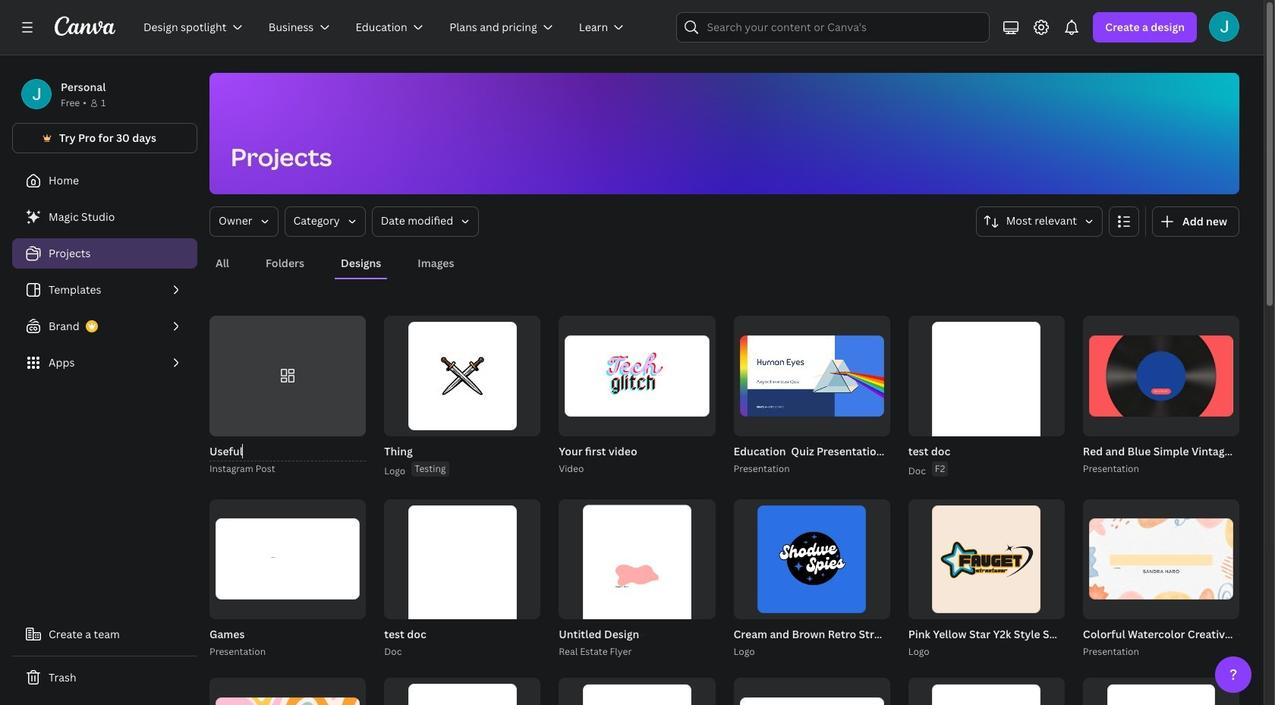 Task type: vqa. For each thing, say whether or not it's contained in the screenshot.
'list'
yes



Task type: describe. For each thing, give the bounding box(es) containing it.
Owner button
[[209, 206, 278, 237]]

Search search field
[[707, 13, 960, 42]]

Sort by button
[[976, 206, 1103, 237]]

genericname image
[[1209, 11, 1239, 42]]



Task type: locate. For each thing, give the bounding box(es) containing it.
None field
[[209, 442, 366, 461]]

list
[[12, 202, 197, 378]]

group
[[206, 316, 366, 476], [209, 316, 366, 436], [381, 316, 541, 481], [384, 316, 541, 436], [556, 316, 715, 476], [559, 316, 715, 436], [731, 316, 890, 476], [734, 316, 890, 436], [905, 316, 1065, 481], [1080, 316, 1239, 476], [206, 499, 366, 660], [209, 499, 366, 620], [381, 499, 541, 660], [384, 499, 541, 658], [556, 499, 715, 660], [559, 499, 715, 645], [731, 499, 890, 660], [734, 499, 890, 620], [905, 499, 1065, 660], [1080, 499, 1239, 660], [209, 678, 366, 705], [384, 678, 541, 705], [559, 678, 715, 705], [734, 678, 890, 705], [908, 678, 1065, 705], [1083, 678, 1239, 705]]

Date modified button
[[372, 206, 479, 237]]

top level navigation element
[[134, 12, 640, 43]]

None search field
[[677, 12, 990, 43]]

Category button
[[284, 206, 366, 237]]



